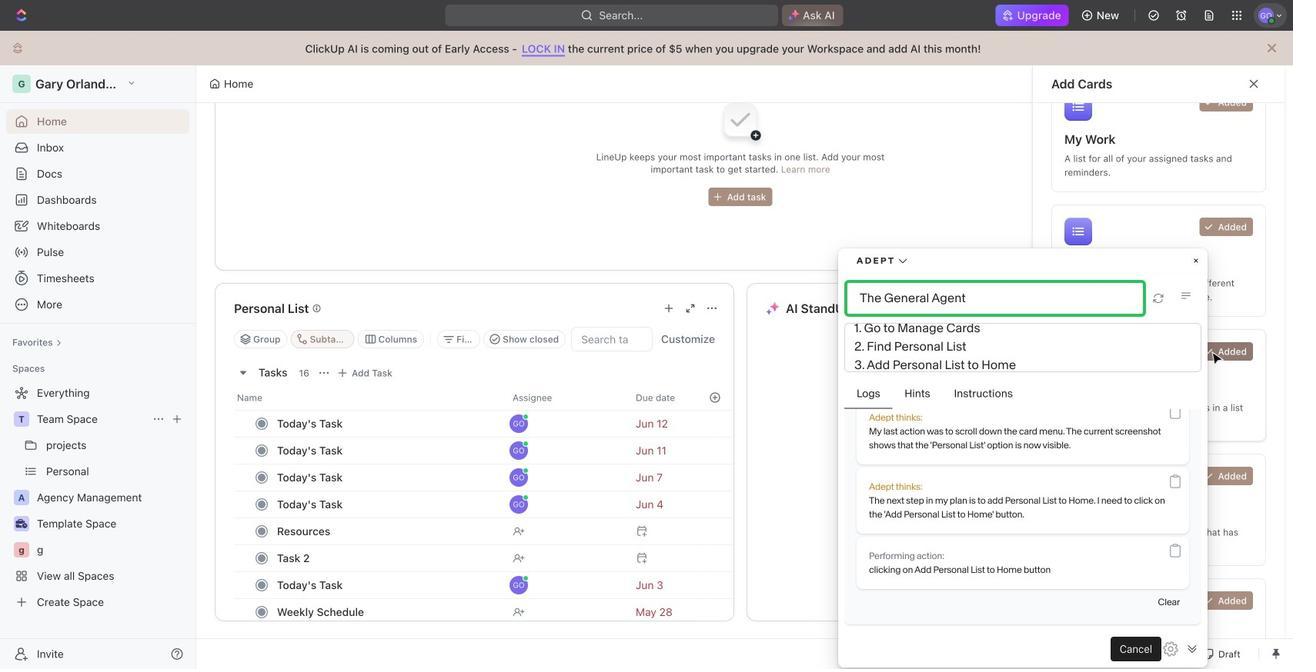 Task type: describe. For each thing, give the bounding box(es) containing it.
business time image
[[16, 520, 27, 529]]

agency management, , element
[[14, 491, 29, 506]]

sidebar navigation
[[0, 65, 199, 670]]

tree inside sidebar navigation
[[6, 381, 189, 615]]

assigned comments image
[[1065, 467, 1093, 495]]

Search tasks... text field
[[572, 328, 652, 351]]



Task type: locate. For each thing, give the bounding box(es) containing it.
my work image
[[1065, 93, 1093, 121]]

g, , element
[[14, 543, 29, 558]]

lineup image
[[1065, 592, 1093, 620]]

gary orlando's workspace, , element
[[12, 75, 31, 93]]

team space, , element
[[14, 412, 29, 427]]

tree
[[6, 381, 189, 615]]

personal list image
[[1065, 343, 1093, 370]]

assigned to me image
[[1065, 218, 1093, 246]]



Task type: vqa. For each thing, say whether or not it's contained in the screenshot.
agency management, , 'element'
yes



